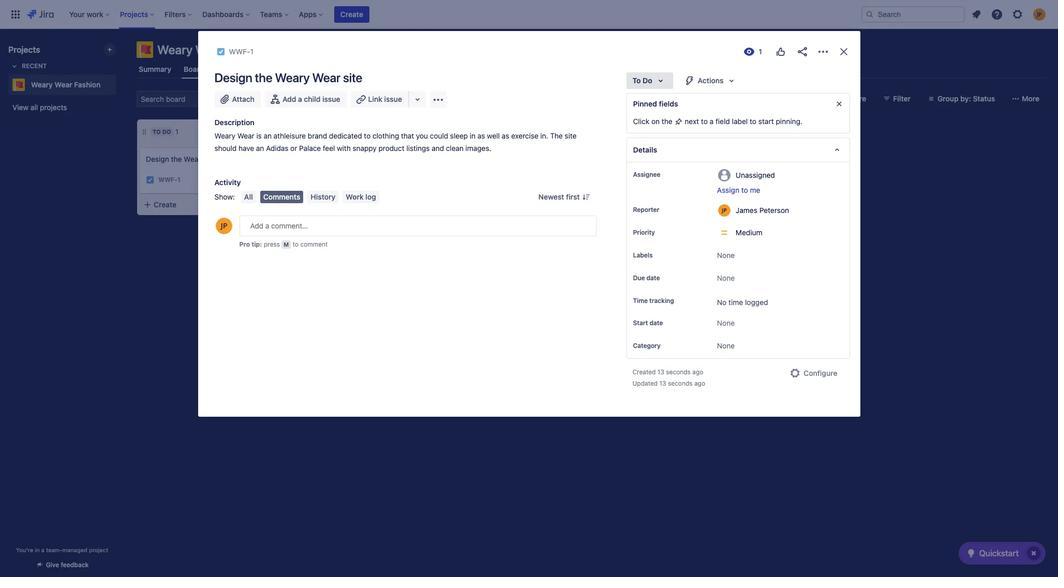 Task type: vqa. For each thing, say whether or not it's contained in the screenshot.
DETAILS
yes



Task type: locate. For each thing, give the bounding box(es) containing it.
do down search board text field
[[162, 128, 171, 135]]

to inside to do 1
[[153, 128, 161, 135]]

copy link to issue image
[[252, 47, 260, 55]]

Add a comment… field
[[239, 216, 597, 237]]

in inside description weary wear is an athleisure brand dedicated to clothing that you could sleep in as well as exercise in. the site should have an adidas or palace feel with snappy product listings and clean images.
[[470, 131, 476, 140]]

menu bar
[[239, 191, 381, 203]]

3 none from the top
[[717, 319, 735, 328]]

wear down should
[[207, 155, 224, 164]]

dedicated
[[329, 131, 362, 140]]

2 vertical spatial the
[[171, 155, 182, 164]]

wear up view all projects link
[[55, 80, 72, 89]]

calendar link
[[239, 60, 274, 79]]

1 horizontal spatial fashion
[[227, 42, 270, 57]]

as left the well at the top
[[478, 131, 485, 140]]

priority
[[633, 229, 655, 237]]

to
[[701, 117, 708, 126], [750, 117, 757, 126], [364, 131, 371, 140], [742, 186, 748, 195], [293, 241, 299, 248]]

close image
[[838, 46, 850, 58]]

0 horizontal spatial weary wear fashion
[[31, 80, 101, 89]]

0 vertical spatial wwf-
[[229, 47, 250, 56]]

wwf-1 link right task image on the top left of page
[[229, 46, 254, 58]]

0 vertical spatial site
[[343, 70, 362, 85]]

issue right child
[[323, 95, 340, 104]]

0 horizontal spatial create
[[154, 200, 177, 209]]

to down search board text field
[[153, 128, 161, 135]]

1 vertical spatial do
[[162, 128, 171, 135]]

0 vertical spatial to
[[633, 76, 641, 85]]

1 vertical spatial in
[[35, 547, 40, 554]]

work
[[346, 193, 364, 201]]

2 vertical spatial a
[[41, 547, 45, 554]]

the
[[550, 131, 563, 140]]

0 horizontal spatial do
[[162, 128, 171, 135]]

view all projects link
[[8, 98, 116, 117]]

date for start date
[[650, 320, 663, 327]]

task image
[[146, 176, 154, 184]]

0 horizontal spatial issue
[[323, 95, 340, 104]]

primary element
[[6, 0, 862, 29]]

to up pinned
[[633, 76, 641, 85]]

the up add people image
[[255, 70, 273, 85]]

in
[[470, 131, 476, 140], [35, 547, 40, 554]]

0 vertical spatial wwf-1
[[229, 47, 254, 56]]

1 right task icon
[[177, 176, 180, 184]]

projects
[[8, 45, 40, 54]]

1 horizontal spatial wwf-1
[[229, 47, 254, 56]]

0 vertical spatial create
[[341, 10, 363, 18]]

time
[[729, 298, 743, 307]]

assign to me
[[717, 186, 761, 195]]

design
[[215, 70, 252, 85], [146, 155, 169, 164]]

click
[[633, 117, 650, 126]]

1 vertical spatial design the weary wear site
[[146, 155, 238, 164]]

description weary wear is an athleisure brand dedicated to clothing that you could sleep in as well as exercise in. the site should have an adidas or palace feel with snappy product listings and clean images.
[[215, 118, 579, 153]]

weary inside description weary wear is an athleisure brand dedicated to clothing that you could sleep in as well as exercise in. the site should have an adidas or palace feel with snappy product listings and clean images.
[[215, 131, 236, 140]]

1 vertical spatial create
[[154, 200, 177, 209]]

seconds right updated
[[668, 380, 693, 388]]

1 horizontal spatial weary wear fashion
[[157, 42, 270, 57]]

projects
[[40, 103, 67, 112]]

to right m on the left top
[[293, 241, 299, 248]]

to up snappy
[[364, 131, 371, 140]]

as right the well at the top
[[502, 131, 510, 140]]

0 horizontal spatial site
[[226, 155, 238, 164]]

comments
[[263, 193, 300, 201]]

actions
[[698, 76, 724, 85]]

weary wear fashion
[[157, 42, 270, 57], [31, 80, 101, 89]]

13
[[658, 369, 665, 377], [660, 380, 667, 388]]

create banner
[[0, 0, 1059, 29]]

0 vertical spatial do
[[643, 76, 653, 85]]

1 horizontal spatial to
[[633, 76, 641, 85]]

should
[[215, 144, 237, 153]]

no
[[717, 298, 727, 307]]

a left field
[[710, 117, 714, 126]]

site
[[343, 70, 362, 85], [565, 131, 577, 140], [226, 155, 238, 164]]

1 horizontal spatial wwf-
[[229, 47, 250, 56]]

the
[[255, 70, 273, 85], [662, 117, 673, 126], [171, 155, 182, 164]]

1 up calendar
[[250, 47, 254, 56]]

adidas
[[266, 144, 289, 153]]

1 horizontal spatial a
[[298, 95, 302, 104]]

to left me
[[742, 186, 748, 195]]

0 vertical spatial the
[[255, 70, 273, 85]]

add a child issue button
[[265, 91, 347, 108]]

0 horizontal spatial in
[[35, 547, 40, 554]]

0 vertical spatial in
[[470, 131, 476, 140]]

forms link
[[324, 60, 350, 79]]

none for labels
[[717, 251, 735, 260]]

link issue button
[[351, 91, 410, 108]]

none for due date
[[717, 274, 735, 283]]

0 right done
[[466, 127, 470, 136]]

log
[[366, 193, 376, 201]]

to for to do
[[633, 76, 641, 85]]

do inside to do 1
[[162, 128, 171, 135]]

a inside button
[[298, 95, 302, 104]]

0 vertical spatial create button
[[334, 6, 370, 23]]

0 vertical spatial design
[[215, 70, 252, 85]]

0 horizontal spatial as
[[478, 131, 485, 140]]

1 vertical spatial wwf-1
[[158, 176, 180, 184]]

the down to do 1
[[171, 155, 182, 164]]

give feedback button
[[29, 557, 95, 574]]

link issue
[[368, 95, 402, 104]]

sleep
[[450, 131, 468, 140]]

label
[[732, 117, 748, 126]]

attach button
[[215, 91, 261, 108]]

2 none from the top
[[717, 274, 735, 283]]

0 horizontal spatial 0
[[343, 127, 347, 136]]

0 horizontal spatial wwf-1
[[158, 176, 180, 184]]

wwf- inside "design the weary wear site" dialog
[[229, 47, 250, 56]]

an right is on the left top of page
[[264, 131, 272, 140]]

pinned
[[633, 99, 657, 108]]

created
[[633, 369, 656, 377]]

1 vertical spatial date
[[650, 320, 663, 327]]

design the weary wear site down should
[[146, 155, 238, 164]]

you
[[416, 131, 428, 140]]

4 none from the top
[[717, 342, 735, 351]]

1 vertical spatial wwf-
[[158, 176, 177, 184]]

an
[[264, 131, 272, 140], [256, 144, 264, 153]]

to right next
[[701, 117, 708, 126]]

tab list containing board
[[130, 60, 1052, 79]]

13 right updated
[[660, 380, 667, 388]]

newest first
[[539, 193, 580, 201]]

the right "on"
[[662, 117, 673, 126]]

weary wear fashion up view all projects link
[[31, 80, 101, 89]]

weary wear fashion up list
[[157, 42, 270, 57]]

0 vertical spatial ago
[[693, 369, 704, 377]]

1 none from the top
[[717, 251, 735, 260]]

wwf-1 right task image on the top left of page
[[229, 47, 254, 56]]

logged
[[745, 298, 769, 307]]

0 vertical spatial 1
[[250, 47, 254, 56]]

2 vertical spatial 1
[[177, 176, 180, 184]]

collapse recent projects image
[[8, 60, 21, 72]]

1 horizontal spatial do
[[643, 76, 653, 85]]

do inside to do dropdown button
[[643, 76, 653, 85]]

2 as from the left
[[502, 131, 510, 140]]

1 vertical spatial weary wear fashion
[[31, 80, 101, 89]]

a for you're in a team-managed project
[[41, 547, 45, 554]]

1 vertical spatial site
[[565, 131, 577, 140]]

0 horizontal spatial wwf-1 link
[[158, 176, 180, 185]]

click on the
[[633, 117, 675, 126]]

design up attach button
[[215, 70, 252, 85]]

wwf-1 right task icon
[[158, 176, 180, 184]]

add
[[283, 95, 296, 104]]

wwf-1 inside "design the weary wear site" dialog
[[229, 47, 254, 56]]

newest first image
[[582, 193, 590, 201]]

2 horizontal spatial a
[[710, 117, 714, 126]]

0 vertical spatial weary wear fashion
[[157, 42, 270, 57]]

jira image
[[27, 8, 54, 20], [27, 8, 54, 20]]

0 vertical spatial design the weary wear site
[[215, 70, 362, 85]]

seconds
[[666, 369, 691, 377], [668, 380, 693, 388]]

or
[[291, 144, 297, 153]]

2 horizontal spatial site
[[565, 131, 577, 140]]

1 vertical spatial fashion
[[74, 80, 101, 89]]

1 horizontal spatial design
[[215, 70, 252, 85]]

1 vertical spatial to
[[153, 128, 161, 135]]

do for to do
[[643, 76, 653, 85]]

wwf- left copy link to issue image
[[229, 47, 250, 56]]

a right add
[[298, 95, 302, 104]]

details element
[[627, 138, 850, 163]]

design the weary wear site inside dialog
[[215, 70, 362, 85]]

to inside dropdown button
[[633, 76, 641, 85]]

1 vertical spatial create button
[[137, 196, 277, 214]]

issue right link in the top of the page
[[384, 95, 402, 104]]

date right start
[[650, 320, 663, 327]]

show:
[[215, 193, 235, 201]]

all
[[244, 193, 253, 201]]

0 up with
[[343, 127, 347, 136]]

2 vertical spatial site
[[226, 155, 238, 164]]

create button inside primary element
[[334, 6, 370, 23]]

1 horizontal spatial create button
[[334, 6, 370, 23]]

1 vertical spatial 1
[[175, 127, 179, 136]]

create inside primary element
[[341, 10, 363, 18]]

next
[[685, 117, 699, 126]]

product
[[379, 144, 405, 153]]

fashion up view all projects link
[[74, 80, 101, 89]]

category
[[633, 342, 661, 350]]

0 vertical spatial wwf-1 link
[[229, 46, 254, 58]]

1 horizontal spatial as
[[502, 131, 510, 140]]

design up task icon
[[146, 155, 169, 164]]

wwf-
[[229, 47, 250, 56], [158, 176, 177, 184]]

0 vertical spatial a
[[298, 95, 302, 104]]

menu bar inside "design the weary wear site" dialog
[[239, 191, 381, 203]]

fields
[[659, 99, 679, 108]]

due
[[633, 274, 645, 282]]

work log
[[346, 193, 376, 201]]

create button
[[334, 6, 370, 23], [137, 196, 277, 214]]

team-
[[46, 547, 62, 554]]

0 horizontal spatial the
[[171, 155, 182, 164]]

a left team-
[[41, 547, 45, 554]]

1 horizontal spatial the
[[255, 70, 273, 85]]

13 right created
[[658, 369, 665, 377]]

next to a field label to start pinning.
[[683, 117, 803, 126]]

in right the you're
[[35, 547, 40, 554]]

1 vertical spatial design
[[146, 155, 169, 164]]

1 horizontal spatial in
[[470, 131, 476, 140]]

design the weary wear site up add
[[215, 70, 362, 85]]

none for start date
[[717, 319, 735, 328]]

wear inside description weary wear is an athleisure brand dedicated to clothing that you could sleep in as well as exercise in. the site should have an adidas or palace feel with snappy product listings and clean images.
[[237, 131, 255, 140]]

well
[[487, 131, 500, 140]]

in up images.
[[470, 131, 476, 140]]

an down is on the left top of page
[[256, 144, 264, 153]]

wwf-1 link right task icon
[[158, 176, 180, 185]]

assignee
[[633, 171, 661, 179]]

1 down search board text field
[[175, 127, 179, 136]]

0 horizontal spatial a
[[41, 547, 45, 554]]

create
[[341, 10, 363, 18], [154, 200, 177, 209]]

add people image
[[266, 93, 279, 105]]

1 horizontal spatial create
[[341, 10, 363, 18]]

1 vertical spatial a
[[710, 117, 714, 126]]

date for due date
[[647, 274, 660, 282]]

progress
[[306, 128, 339, 135]]

board
[[184, 65, 204, 73]]

newest first button
[[533, 191, 597, 203]]

clean
[[446, 144, 464, 153]]

fashion up calendar
[[227, 42, 270, 57]]

1 horizontal spatial 0
[[466, 127, 470, 136]]

wear up have
[[237, 131, 255, 140]]

tab list
[[130, 60, 1052, 79]]

wwf- right task icon
[[158, 176, 177, 184]]

0 vertical spatial fashion
[[227, 42, 270, 57]]

1 vertical spatial the
[[662, 117, 673, 126]]

seconds right created
[[666, 369, 691, 377]]

0 horizontal spatial design
[[146, 155, 169, 164]]

menu bar containing all
[[239, 191, 381, 203]]

0 vertical spatial date
[[647, 274, 660, 282]]

wear
[[195, 42, 224, 57], [312, 70, 341, 85], [55, 80, 72, 89], [237, 131, 255, 140], [207, 155, 224, 164]]

check image
[[965, 548, 978, 560]]

all button
[[241, 191, 256, 203]]

tip:
[[252, 241, 262, 248]]

1 horizontal spatial issue
[[384, 95, 402, 104]]

do up pinned
[[643, 76, 653, 85]]

0 horizontal spatial to
[[153, 128, 161, 135]]

0
[[343, 127, 347, 136], [466, 127, 470, 136]]

assign to me button
[[717, 185, 839, 196]]

0 horizontal spatial wwf-
[[158, 176, 177, 184]]

james peterson image
[[243, 91, 260, 107]]

view
[[12, 103, 29, 112]]

date left due date pin to top. only you can see pinned fields. icon
[[647, 274, 660, 282]]

you're
[[16, 547, 33, 554]]

as
[[478, 131, 485, 140], [502, 131, 510, 140]]



Task type: describe. For each thing, give the bounding box(es) containing it.
you're in a team-managed project
[[16, 547, 108, 554]]

to do
[[633, 76, 653, 85]]

tracking
[[650, 297, 674, 305]]

history
[[311, 193, 336, 201]]

in
[[299, 128, 305, 135]]

summary
[[139, 65, 171, 74]]

1 inside "design the weary wear site" dialog
[[250, 47, 254, 56]]

add a child issue
[[283, 95, 340, 104]]

pro tip: press m to comment
[[239, 241, 328, 248]]

work log button
[[343, 191, 379, 203]]

quickstart
[[980, 549, 1019, 559]]

view all projects
[[12, 103, 67, 112]]

on
[[652, 117, 660, 126]]

no time logged
[[717, 298, 769, 307]]

to do 1
[[153, 127, 179, 136]]

updated
[[633, 380, 658, 388]]

labels
[[633, 252, 653, 259]]

1 as from the left
[[478, 131, 485, 140]]

design inside dialog
[[215, 70, 252, 85]]

snappy
[[353, 144, 377, 153]]

and
[[432, 144, 444, 153]]

to inside button
[[742, 186, 748, 195]]

task image
[[217, 48, 225, 56]]

1 vertical spatial seconds
[[668, 380, 693, 388]]

pinning.
[[776, 117, 803, 126]]

james peterson
[[736, 206, 790, 215]]

link web pages and more image
[[412, 93, 424, 106]]

james
[[736, 206, 758, 215]]

in progress 0
[[299, 127, 347, 136]]

wwf- for right wwf-1 link
[[229, 47, 250, 56]]

exercise
[[511, 131, 539, 140]]

medium
[[736, 228, 763, 237]]

created 13 seconds ago updated 13 seconds ago
[[633, 369, 706, 388]]

child
[[304, 95, 321, 104]]

timeline link
[[282, 60, 316, 79]]

time tracking
[[633, 297, 674, 305]]

a for next to a field label to start pinning.
[[710, 117, 714, 126]]

athleisure
[[274, 131, 306, 140]]

feel
[[323, 144, 335, 153]]

wwf- for the bottommost wwf-1 link
[[158, 176, 177, 184]]

assign
[[717, 186, 740, 195]]

weary wear fashion link
[[8, 75, 112, 95]]

give feedback
[[46, 562, 89, 569]]

configure link
[[783, 366, 844, 382]]

summary link
[[137, 60, 173, 79]]

could
[[430, 131, 448, 140]]

1 horizontal spatial wwf-1 link
[[229, 46, 254, 58]]

list
[[216, 65, 229, 74]]

wear up child
[[312, 70, 341, 85]]

1 0 from the left
[[343, 127, 347, 136]]

0 vertical spatial 13
[[658, 369, 665, 377]]

start
[[759, 117, 774, 126]]

list link
[[214, 60, 231, 79]]

labels pin to top. only you can see pinned fields. image
[[655, 252, 663, 260]]

site inside description weary wear is an athleisure brand dedicated to clothing that you could sleep in as well as exercise in. the site should have an adidas or palace feel with snappy product listings and clean images.
[[565, 131, 577, 140]]

2 horizontal spatial the
[[662, 117, 673, 126]]

recent
[[22, 62, 47, 70]]

dismiss quickstart image
[[1026, 546, 1043, 562]]

do for to do 1
[[162, 128, 171, 135]]

none for category
[[717, 342, 735, 351]]

add app image
[[432, 93, 445, 106]]

me
[[750, 186, 761, 195]]

Search field
[[862, 6, 965, 23]]

timeline
[[285, 65, 313, 74]]

Search board text field
[[138, 92, 216, 106]]

1 vertical spatial wwf-1 link
[[158, 176, 180, 185]]

all
[[30, 103, 38, 112]]

palace
[[299, 144, 321, 153]]

in.
[[541, 131, 548, 140]]

1 vertical spatial an
[[256, 144, 264, 153]]

brand
[[308, 131, 327, 140]]

peterson
[[760, 206, 790, 215]]

that
[[401, 131, 414, 140]]

done 0
[[445, 127, 470, 136]]

search image
[[866, 10, 874, 18]]

actions button
[[677, 72, 745, 89]]

0 vertical spatial seconds
[[666, 369, 691, 377]]

1 vertical spatial ago
[[695, 380, 706, 388]]

comments button
[[260, 191, 304, 203]]

forms
[[326, 65, 347, 74]]

2 0 from the left
[[466, 127, 470, 136]]

actions image
[[817, 46, 830, 58]]

have
[[239, 144, 254, 153]]

1 vertical spatial 13
[[660, 380, 667, 388]]

clothing
[[373, 131, 399, 140]]

quickstart button
[[959, 543, 1046, 565]]

profile image of james peterson image
[[216, 218, 232, 234]]

activity
[[215, 178, 241, 187]]

create column image
[[579, 124, 592, 136]]

calendar
[[241, 65, 272, 74]]

feedback
[[61, 562, 89, 569]]

to left start
[[750, 117, 757, 126]]

1 issue from the left
[[323, 95, 340, 104]]

first
[[566, 193, 580, 201]]

design the weary wear site dialog
[[198, 31, 861, 417]]

assignee pin to top. only you can see pinned fields. image
[[663, 171, 671, 179]]

vote options: no one has voted for this issue yet. image
[[775, 46, 787, 58]]

to inside description weary wear is an athleisure brand dedicated to clothing that you could sleep in as well as exercise in. the site should have an adidas or palace feel with snappy product listings and clean images.
[[364, 131, 371, 140]]

0 horizontal spatial fashion
[[74, 80, 101, 89]]

due date pin to top. only you can see pinned fields. image
[[662, 274, 671, 283]]

description
[[215, 118, 255, 127]]

with
[[337, 144, 351, 153]]

wear up list
[[195, 42, 224, 57]]

to do button
[[627, 72, 673, 89]]

2 issue from the left
[[384, 95, 402, 104]]

0 horizontal spatial create button
[[137, 196, 277, 214]]

newest
[[539, 193, 564, 201]]

is
[[256, 131, 262, 140]]

link
[[368, 95, 383, 104]]

history button
[[308, 191, 339, 203]]

field
[[716, 117, 730, 126]]

0 vertical spatial an
[[264, 131, 272, 140]]

hide message image
[[833, 98, 846, 110]]

reporter
[[633, 206, 660, 214]]

start
[[633, 320, 648, 327]]

share image
[[796, 46, 809, 58]]

time
[[633, 297, 648, 305]]

start date
[[633, 320, 663, 327]]

to for to do 1
[[153, 128, 161, 135]]

managed
[[62, 547, 87, 554]]

1 horizontal spatial site
[[343, 70, 362, 85]]

pro
[[239, 241, 250, 248]]



